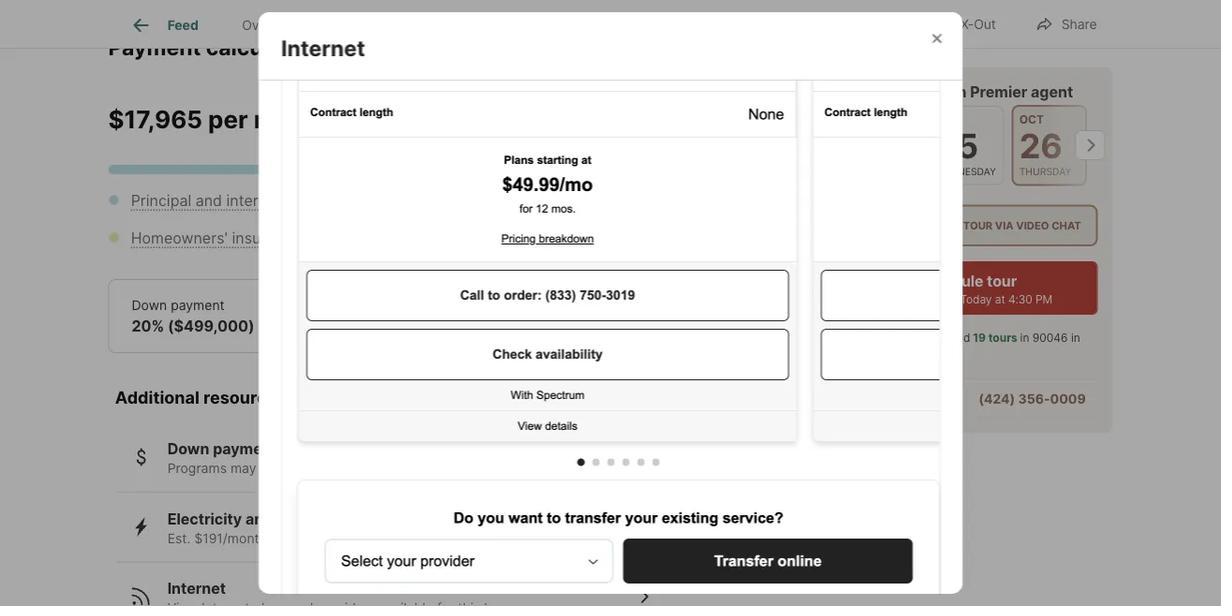 Task type: describe. For each thing, give the bounding box(es) containing it.
payment
[[108, 34, 201, 61]]

homeowners' insurance link
[[131, 229, 301, 247]]

0 horizontal spatial a
[[881, 391, 889, 407]]

internet element
[[281, 12, 387, 62]]

loan
[[475, 297, 505, 313]]

video
[[1017, 219, 1050, 232]]

30-
[[475, 317, 502, 335]]

interest
[[226, 191, 280, 210]]

90046
[[1033, 332, 1069, 345]]

1 horizontal spatial a
[[908, 83, 916, 101]]

agent
[[1032, 83, 1074, 101]]

jumbo,
[[561, 317, 611, 335]]

$191
[[307, 531, 336, 547]]

get pre-approved button
[[596, 97, 791, 142]]

19
[[974, 332, 986, 345]]

356-
[[1019, 391, 1051, 407]]

month
[[254, 105, 331, 134]]

fixed
[[521, 317, 557, 335]]

25
[[936, 126, 979, 166]]

$191/month,
[[194, 531, 271, 547]]

oct 26 thursday
[[1019, 113, 1072, 177]]

property taxes
[[479, 191, 583, 210]]

oct 25 wednesday
[[936, 113, 996, 177]]

$2,495,000
[[314, 317, 402, 335]]

led
[[955, 332, 971, 345]]

principal and interest link
[[131, 191, 280, 210]]

the
[[878, 349, 896, 362]]

down for down payment assistance
[[168, 440, 210, 458]]

share
[[1062, 16, 1098, 32]]

8.04%
[[614, 317, 661, 335]]

and for principal
[[196, 191, 222, 210]]

oct for 25
[[936, 113, 960, 127]]

1 horizontal spatial with
[[872, 83, 904, 101]]

oct for 24
[[853, 113, 878, 127]]

(424) 356-0009 link
[[979, 391, 1087, 407]]

and for electricity
[[246, 510, 273, 528]]

question
[[892, 391, 948, 407]]

30
[[921, 349, 935, 362]]

loan details 30-yr fixed jumbo, 8.04%
[[475, 297, 661, 335]]

electricity and solar est. $191/month, save                  $191 with rooftop solar
[[168, 510, 449, 547]]

at
[[996, 293, 1006, 306]]

programs
[[168, 461, 227, 477]]

taxes
[[545, 191, 583, 210]]

internet button
[[115, 563, 670, 607]]

4:30
[[1009, 293, 1033, 306]]

via
[[996, 219, 1014, 232]]

pre-
[[659, 111, 689, 129]]

premier
[[971, 83, 1028, 101]]

down payment 20% ($499,000)
[[132, 297, 255, 335]]

days
[[938, 349, 964, 362]]

with inside electricity and solar est. $191/month, save                  $191 with rooftop solar
[[340, 531, 366, 547]]

tours
[[989, 332, 1018, 345]]

tour with a redfin premier agent
[[835, 83, 1074, 101]]

2 tab from the left
[[464, 3, 616, 48]]

insurance
[[232, 229, 301, 247]]

in the last 30 days
[[878, 332, 1081, 362]]

$17,965
[[108, 105, 203, 134]]

get
[[629, 111, 655, 129]]

available:
[[908, 293, 958, 306]]

oct 24
[[853, 113, 896, 166]]

schedule
[[916, 272, 984, 290]]

assistance
[[281, 440, 361, 458]]

resources
[[204, 387, 286, 408]]

share button
[[1020, 4, 1114, 43]]

property taxes link
[[479, 191, 583, 210]]

tour
[[988, 272, 1018, 290]]

(424) 356-0009
[[979, 391, 1087, 407]]

payment for ($499,000)
[[171, 297, 225, 313]]

down payment assistance programs may be available.
[[168, 440, 361, 477]]

tour via video chat list box
[[835, 205, 1099, 247]]

available.
[[280, 461, 337, 477]]

out
[[974, 16, 997, 32]]

homeowners'
[[131, 229, 228, 247]]

(424)
[[979, 391, 1016, 407]]



Task type: vqa. For each thing, say whether or not it's contained in the screenshot.
Buy to the left
no



Task type: locate. For each thing, give the bounding box(es) containing it.
0 horizontal spatial and
[[196, 191, 222, 210]]

payment up ($499,000)
[[171, 297, 225, 313]]

0 vertical spatial with
[[872, 83, 904, 101]]

0 vertical spatial solar
[[277, 510, 313, 528]]

2 horizontal spatial oct
[[1019, 113, 1044, 127]]

1 horizontal spatial redfin
[[920, 83, 967, 101]]

0 horizontal spatial tour
[[835, 83, 869, 101]]

down up 20% on the bottom of the page
[[132, 297, 167, 313]]

1 vertical spatial a
[[881, 391, 889, 407]]

tab list containing feed
[[108, 0, 723, 48]]

0 vertical spatial redfin
[[920, 83, 967, 101]]

in
[[1021, 332, 1030, 345], [1072, 332, 1081, 345]]

payment up 'may'
[[213, 440, 277, 458]]

1 vertical spatial payment
[[213, 440, 277, 458]]

tour for tour via video chat
[[964, 219, 993, 232]]

1 tab from the left
[[322, 3, 464, 48]]

ask a question
[[853, 391, 948, 407]]

schedule tour next available: today at 4:30 pm
[[880, 272, 1053, 306]]

get pre-approved
[[629, 111, 758, 129]]

internet inside internet element
[[281, 35, 365, 61]]

down for down payment
[[132, 297, 167, 313]]

in right tours
[[1021, 332, 1030, 345]]

1 oct from the left
[[853, 113, 878, 127]]

tour via video chat
[[964, 219, 1082, 232]]

additional
[[115, 387, 200, 408]]

0 horizontal spatial internet
[[168, 580, 226, 598]]

in inside in the last 30 days
[[1072, 332, 1081, 345]]

0 horizontal spatial in
[[1021, 332, 1030, 345]]

internet down overview
[[281, 35, 365, 61]]

chat
[[1052, 219, 1082, 232]]

next
[[880, 293, 905, 306]]

x-out button
[[919, 4, 1013, 43]]

24
[[853, 126, 896, 166]]

down up programs
[[168, 440, 210, 458]]

tour for tour with a redfin premier agent
[[835, 83, 869, 101]]

solar up the save
[[277, 510, 313, 528]]

rooftop
[[370, 531, 415, 547]]

0 vertical spatial tour
[[835, 83, 869, 101]]

payment inside down payment assistance programs may be available.
[[213, 440, 277, 458]]

option
[[835, 205, 951, 247]]

tour up oct 24
[[835, 83, 869, 101]]

and up $191/month,
[[246, 510, 273, 528]]

overview tab
[[220, 3, 322, 48]]

pm
[[1036, 293, 1053, 306]]

and
[[196, 191, 222, 210], [246, 510, 273, 528]]

reset button
[[369, 104, 412, 138]]

homeowners' insurance
[[131, 229, 301, 247]]

0 horizontal spatial solar
[[277, 510, 313, 528]]

oct inside oct 26 thursday
[[1019, 113, 1044, 127]]

1 horizontal spatial and
[[246, 510, 273, 528]]

$17,965 per month
[[108, 105, 331, 134]]

tab list
[[108, 0, 723, 48]]

0 vertical spatial down
[[132, 297, 167, 313]]

solar
[[277, 510, 313, 528], [419, 531, 449, 547]]

with right $191
[[340, 531, 366, 547]]

payment calculator
[[108, 34, 312, 61]]

1 vertical spatial redfin
[[878, 332, 912, 345]]

0 vertical spatial internet
[[281, 35, 365, 61]]

approved
[[689, 111, 758, 129]]

2 in from the left
[[1072, 332, 1081, 345]]

redfin
[[920, 83, 967, 101], [878, 332, 912, 345]]

1 horizontal spatial internet
[[281, 35, 365, 61]]

oct inside oct 25 wednesday
[[936, 113, 960, 127]]

est.
[[168, 531, 191, 547]]

thursday
[[1019, 166, 1072, 177]]

x-
[[961, 16, 974, 32]]

down
[[132, 297, 167, 313], [168, 440, 210, 458]]

ask a question link
[[853, 391, 948, 407]]

principal and interest
[[131, 191, 280, 210]]

with
[[872, 83, 904, 101], [340, 531, 366, 547]]

0 horizontal spatial redfin
[[878, 332, 912, 345]]

with up oct 24
[[872, 83, 904, 101]]

20%
[[132, 317, 164, 335]]

oct
[[853, 113, 878, 127], [936, 113, 960, 127], [1019, 113, 1044, 127]]

redfin up the
[[878, 332, 912, 345]]

3 tab from the left
[[616, 3, 708, 48]]

redfin agents led 19 tours in 90046
[[878, 332, 1069, 345]]

1 horizontal spatial tour
[[964, 219, 993, 232]]

1 horizontal spatial in
[[1072, 332, 1081, 345]]

internet down est.
[[168, 580, 226, 598]]

1 vertical spatial with
[[340, 531, 366, 547]]

per
[[208, 105, 248, 134]]

and inside electricity and solar est. $191/month, save                  $191 with rooftop solar
[[246, 510, 273, 528]]

payment for programs
[[213, 440, 277, 458]]

tab
[[322, 3, 464, 48], [464, 3, 616, 48], [616, 3, 708, 48]]

next image
[[1076, 131, 1106, 161]]

last
[[899, 349, 918, 362]]

feed
[[168, 17, 199, 33]]

tour left via
[[964, 219, 993, 232]]

1 vertical spatial tour
[[964, 219, 993, 232]]

reset
[[370, 112, 411, 130]]

may
[[231, 461, 256, 477]]

0 horizontal spatial oct
[[853, 113, 878, 127]]

details
[[509, 297, 550, 313]]

oct inside oct 24
[[853, 113, 878, 127]]

oct for 26
[[1019, 113, 1044, 127]]

save
[[275, 531, 303, 547]]

tour inside list box
[[964, 219, 993, 232]]

0 vertical spatial payment
[[171, 297, 225, 313]]

26
[[1019, 126, 1063, 166]]

1 vertical spatial internet
[[168, 580, 226, 598]]

1 horizontal spatial solar
[[419, 531, 449, 547]]

additional resources
[[115, 387, 286, 408]]

1 horizontal spatial oct
[[936, 113, 960, 127]]

0 vertical spatial and
[[196, 191, 222, 210]]

be
[[260, 461, 276, 477]]

and up homeowners' insurance
[[196, 191, 222, 210]]

feed link
[[130, 14, 199, 37]]

0 horizontal spatial with
[[340, 531, 366, 547]]

2 oct from the left
[[936, 113, 960, 127]]

None button
[[1012, 105, 1087, 186], [846, 106, 922, 185], [929, 106, 1004, 185], [1012, 105, 1087, 186], [846, 106, 922, 185], [929, 106, 1004, 185]]

property
[[479, 191, 541, 210]]

agents
[[915, 332, 952, 345]]

in right '90046'
[[1072, 332, 1081, 345]]

today
[[961, 293, 993, 306]]

a
[[908, 83, 916, 101], [881, 391, 889, 407]]

solar right rooftop
[[419, 531, 449, 547]]

1 in from the left
[[1021, 332, 1030, 345]]

down inside down payment 20% ($499,000)
[[132, 297, 167, 313]]

1 vertical spatial solar
[[419, 531, 449, 547]]

payment
[[171, 297, 225, 313], [213, 440, 277, 458]]

internet inside internet button
[[168, 580, 226, 598]]

ask
[[853, 391, 878, 407]]

electricity
[[168, 510, 242, 528]]

internet
[[281, 35, 365, 61], [168, 580, 226, 598]]

1 vertical spatial and
[[246, 510, 273, 528]]

redfin left the premier
[[920, 83, 967, 101]]

1 vertical spatial down
[[168, 440, 210, 458]]

0 vertical spatial a
[[908, 83, 916, 101]]

principal
[[131, 191, 191, 210]]

calculator
[[206, 34, 312, 61]]

overview
[[242, 17, 301, 33]]

payment inside down payment 20% ($499,000)
[[171, 297, 225, 313]]

down inside down payment assistance programs may be available.
[[168, 440, 210, 458]]

wednesday
[[936, 166, 996, 177]]

3 oct from the left
[[1019, 113, 1044, 127]]

x-out
[[961, 16, 997, 32]]



